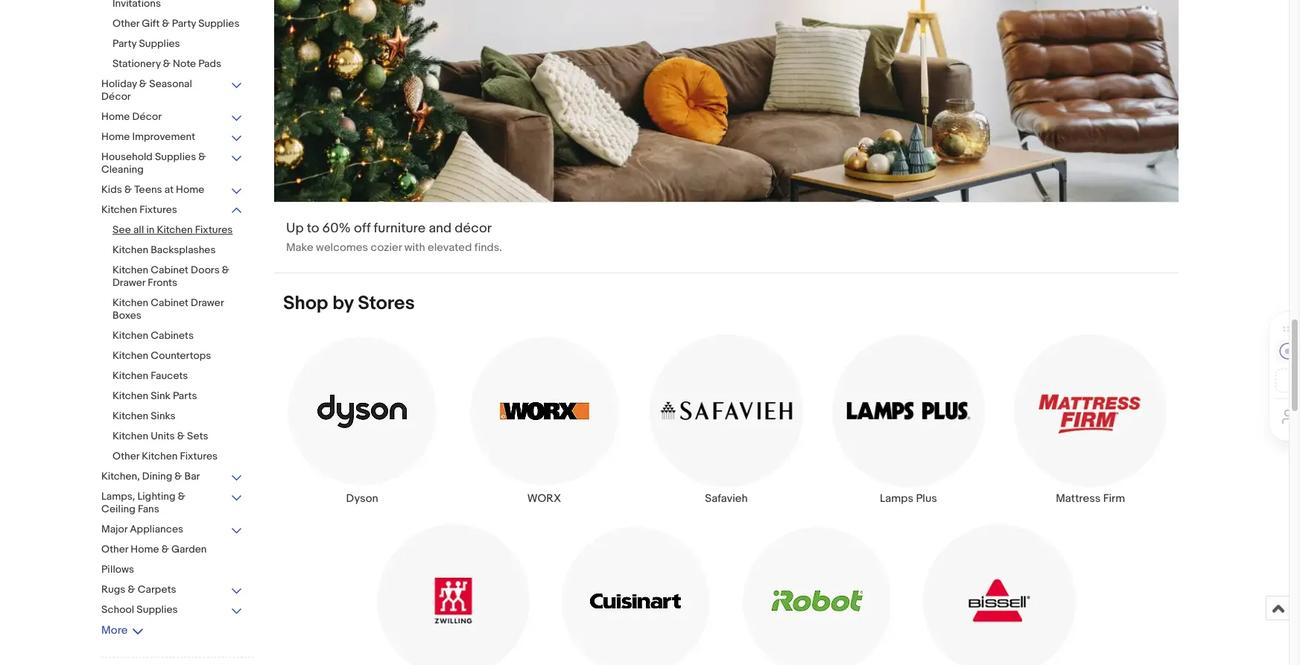 Task type: vqa. For each thing, say whether or not it's contained in the screenshot.
Video 1 of 1 image
no



Task type: describe. For each thing, give the bounding box(es) containing it.
party supplies link
[[113, 37, 243, 51]]

see
[[113, 224, 131, 236]]

cozier
[[371, 241, 402, 255]]

home up household
[[101, 130, 130, 143]]

worx link
[[453, 334, 636, 506]]

lamps plus
[[880, 492, 938, 506]]

home right the at in the top left of the page
[[176, 183, 205, 196]]

off
[[354, 221, 371, 237]]

appliances
[[130, 523, 183, 536]]

parts
[[173, 390, 197, 402]]

worx
[[528, 492, 561, 506]]

mattress
[[1056, 492, 1101, 506]]

improvement
[[132, 130, 195, 143]]

kitchen fixtures button
[[101, 203, 243, 218]]

garden
[[171, 543, 207, 556]]

cabinets
[[151, 329, 194, 342]]

sink
[[151, 390, 171, 402]]

and
[[429, 221, 452, 237]]

doors
[[191, 264, 220, 277]]

kids
[[101, 183, 122, 196]]

& left bar
[[175, 470, 182, 483]]

carpets
[[138, 584, 176, 596]]

shop by stores
[[283, 292, 415, 315]]

pillows
[[101, 563, 134, 576]]

dining
[[142, 470, 172, 483]]

home down holiday
[[101, 110, 130, 123]]

& right kids
[[124, 183, 132, 196]]

stores
[[358, 292, 415, 315]]

sets
[[187, 430, 208, 443]]

dyson
[[346, 492, 379, 506]]

2 vertical spatial other
[[101, 543, 128, 556]]

at
[[165, 183, 174, 196]]

other inside the other gift & party supplies party supplies stationery & note pads
[[113, 17, 139, 30]]

make
[[286, 241, 314, 255]]

none text field containing up to 60% off furniture and décor
[[274, 0, 1179, 273]]

kitchen backsplashes link
[[113, 244, 243, 258]]

teens
[[134, 183, 162, 196]]

firm
[[1104, 492, 1126, 506]]

other gift & party supplies party supplies stationery & note pads
[[113, 17, 240, 70]]

supplies down "gift"
[[139, 37, 180, 50]]

lamps
[[880, 492, 914, 506]]

more
[[101, 624, 128, 638]]

fans
[[138, 503, 159, 516]]

home improvement button
[[101, 130, 243, 145]]

lighting
[[137, 490, 176, 503]]

1 horizontal spatial party
[[172, 17, 196, 30]]

& down home improvement dropdown button
[[198, 151, 206, 163]]

by
[[333, 292, 354, 315]]

& right "gift"
[[162, 17, 170, 30]]

gift
[[142, 17, 160, 30]]

1 vertical spatial décor
[[132, 110, 162, 123]]

rugs
[[101, 584, 125, 596]]

furniture
[[374, 221, 426, 237]]

units
[[151, 430, 175, 443]]

supplies down home improvement dropdown button
[[155, 151, 196, 163]]

welcomes
[[316, 241, 368, 255]]

mattress firm link
[[1000, 334, 1182, 506]]

kitchen sink parts link
[[113, 390, 243, 404]]

kitchen,
[[101, 470, 140, 483]]

with
[[405, 241, 425, 255]]

cleaning
[[101, 163, 144, 176]]

sinks
[[151, 410, 176, 423]]

& right rugs at the left bottom
[[128, 584, 135, 596]]

note
[[173, 57, 196, 70]]



Task type: locate. For each thing, give the bounding box(es) containing it.
drawer down doors
[[191, 297, 224, 309]]

other up the kitchen, at the left of page
[[113, 450, 139, 463]]

home décor button
[[101, 110, 243, 124]]

faucets
[[151, 370, 188, 382]]

1 vertical spatial cabinet
[[151, 297, 189, 309]]

stationery & note pads link
[[113, 57, 243, 72]]

stationery
[[113, 57, 161, 70]]

2 vertical spatial fixtures
[[180, 450, 218, 463]]

household supplies & cleaning button
[[101, 151, 243, 177]]

& down kitchen, dining & bar dropdown button
[[178, 490, 185, 503]]

décor
[[101, 90, 131, 103], [132, 110, 162, 123]]

party up party supplies link
[[172, 17, 196, 30]]

other
[[113, 17, 139, 30], [113, 450, 139, 463], [101, 543, 128, 556]]

shop
[[283, 292, 328, 315]]

home
[[101, 110, 130, 123], [101, 130, 130, 143], [176, 183, 205, 196], [131, 543, 159, 556]]

bar
[[185, 470, 200, 483]]

home down appliances
[[131, 543, 159, 556]]

& left sets
[[177, 430, 185, 443]]

dyson link
[[271, 334, 453, 506]]

kitchen units & sets link
[[113, 430, 243, 444]]

1 cabinet from the top
[[151, 264, 189, 277]]

household
[[101, 151, 153, 163]]

fixtures down sets
[[180, 450, 218, 463]]

fixtures
[[140, 203, 177, 216], [195, 224, 233, 236], [180, 450, 218, 463]]

drawer
[[113, 277, 145, 289], [191, 297, 224, 309]]

0 vertical spatial drawer
[[113, 277, 145, 289]]

rugs & carpets button
[[101, 584, 243, 598]]

& left note
[[163, 57, 171, 70]]

supplies up pads
[[198, 17, 240, 30]]

supplies
[[198, 17, 240, 30], [139, 37, 180, 50], [155, 151, 196, 163], [137, 604, 178, 616]]

kitchen
[[101, 203, 137, 216], [157, 224, 193, 236], [113, 244, 148, 256], [113, 264, 148, 277], [113, 297, 148, 309], [113, 329, 148, 342], [113, 350, 148, 362], [113, 370, 148, 382], [113, 390, 148, 402], [113, 410, 148, 423], [113, 430, 148, 443], [142, 450, 178, 463]]

ceiling
[[101, 503, 136, 516]]

60%
[[322, 221, 351, 237]]

fronts
[[148, 277, 177, 289]]

countertops
[[151, 350, 211, 362]]

safavieh
[[705, 492, 748, 506]]

safavieh link
[[636, 334, 818, 506]]

kitchen sinks link
[[113, 410, 243, 424]]

kitchen, dining & bar button
[[101, 470, 243, 484]]

& down major appliances dropdown button
[[161, 543, 169, 556]]

drawer up boxes
[[113, 277, 145, 289]]

0 vertical spatial cabinet
[[151, 264, 189, 277]]

backsplashes
[[151, 244, 216, 256]]

1 vertical spatial drawer
[[191, 297, 224, 309]]

fixtures up in at the left of page
[[140, 203, 177, 216]]

cabinet down kitchen backsplashes link
[[151, 264, 189, 277]]

plus
[[916, 492, 938, 506]]

other kitchen fixtures link
[[113, 450, 243, 464]]

holiday
[[101, 78, 137, 90]]

décor up improvement
[[132, 110, 162, 123]]

up to 60% off furniture and décor make welcomes cozier with elevated finds.
[[286, 221, 502, 255]]

kitchen faucets link
[[113, 370, 243, 384]]

see all in kitchen fixtures link
[[113, 224, 243, 238]]

school supplies button
[[101, 604, 243, 618]]

1 vertical spatial fixtures
[[195, 224, 233, 236]]

None text field
[[274, 0, 1179, 273]]

kitchen cabinet doors & drawer fronts link
[[113, 264, 243, 291]]

lamps plus link
[[818, 334, 1000, 506]]

0 vertical spatial other
[[113, 17, 139, 30]]

0 horizontal spatial drawer
[[113, 277, 145, 289]]

0 vertical spatial fixtures
[[140, 203, 177, 216]]

1 horizontal spatial drawer
[[191, 297, 224, 309]]

pads
[[198, 57, 221, 70]]

0 horizontal spatial party
[[113, 37, 137, 50]]

other home & garden link
[[101, 543, 243, 558]]

&
[[162, 17, 170, 30], [163, 57, 171, 70], [139, 78, 147, 90], [198, 151, 206, 163], [124, 183, 132, 196], [222, 264, 230, 277], [177, 430, 185, 443], [175, 470, 182, 483], [178, 490, 185, 503], [161, 543, 169, 556], [128, 584, 135, 596]]

kitchen cabinet drawer boxes link
[[113, 297, 243, 323]]

major appliances button
[[101, 523, 243, 537]]

0 vertical spatial party
[[172, 17, 196, 30]]

elevated
[[428, 241, 472, 255]]

kitchen cabinets link
[[113, 329, 243, 344]]

kitchen countertops link
[[113, 350, 243, 364]]

finds.
[[475, 241, 502, 255]]

& down stationery
[[139, 78, 147, 90]]

to
[[307, 221, 319, 237]]

fixtures up 'backsplashes' on the top of the page
[[195, 224, 233, 236]]

2 cabinet from the top
[[151, 297, 189, 309]]

all
[[133, 224, 144, 236]]

0 horizontal spatial décor
[[101, 90, 131, 103]]

up
[[286, 221, 304, 237]]

seasonal
[[149, 78, 192, 90]]

supplies down "carpets"
[[137, 604, 178, 616]]

kids & teens at home button
[[101, 183, 243, 198]]

lamps,
[[101, 490, 135, 503]]

cabinet down fronts
[[151, 297, 189, 309]]

major
[[101, 523, 127, 536]]

décor down stationery
[[101, 90, 131, 103]]

party
[[172, 17, 196, 30], [113, 37, 137, 50]]

0 vertical spatial décor
[[101, 90, 131, 103]]

1 vertical spatial party
[[113, 37, 137, 50]]

décor
[[455, 221, 492, 237]]

holiday & seasonal décor home décor home improvement household supplies & cleaning kids & teens at home kitchen fixtures see all in kitchen fixtures kitchen backsplashes kitchen cabinet doors & drawer fronts kitchen cabinet drawer boxes kitchen cabinets kitchen countertops kitchen faucets kitchen sink parts kitchen sinks kitchen units & sets other kitchen fixtures kitchen, dining & bar lamps, lighting & ceiling fans major appliances other home & garden pillows rugs & carpets school supplies
[[101, 78, 233, 616]]

other left "gift"
[[113, 17, 139, 30]]

more button
[[101, 624, 144, 638]]

holiday & seasonal décor button
[[101, 78, 243, 104]]

& right doors
[[222, 264, 230, 277]]

1 vertical spatial other
[[113, 450, 139, 463]]

mattress firm
[[1056, 492, 1126, 506]]

boxes
[[113, 309, 142, 322]]

school
[[101, 604, 134, 616]]

party up stationery
[[113, 37, 137, 50]]

other gift & party supplies link
[[113, 17, 243, 31]]

other down "major"
[[101, 543, 128, 556]]

pillows link
[[101, 563, 243, 578]]

in
[[146, 224, 155, 236]]

1 horizontal spatial décor
[[132, 110, 162, 123]]



